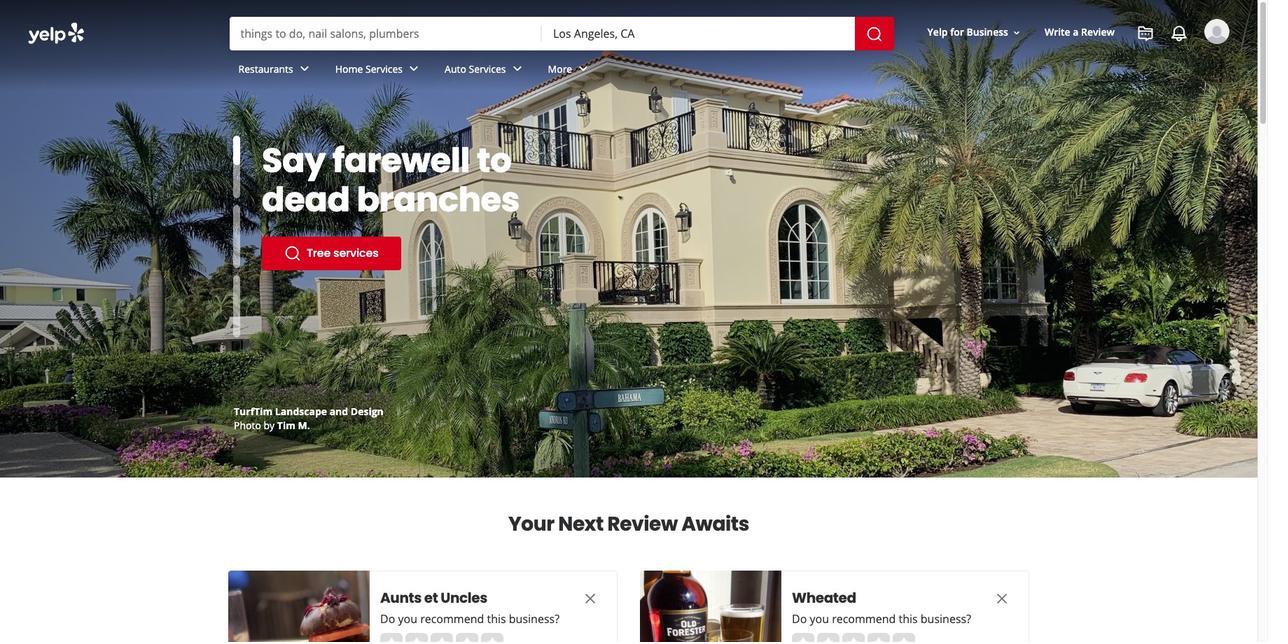 Task type: vqa. For each thing, say whether or not it's contained in the screenshot.
second Rating element from the right
yes



Task type: locate. For each thing, give the bounding box(es) containing it.
none field up home services link
[[241, 26, 531, 41]]

dismiss card image for wheated
[[994, 590, 1010, 607]]

0 horizontal spatial do
[[380, 611, 395, 627]]

a
[[1073, 26, 1079, 39]]

dismiss card image
[[582, 590, 599, 607], [994, 590, 1010, 607]]

tim m. link
[[277, 419, 310, 432]]

2 horizontal spatial 24 chevron down v2 image
[[575, 61, 592, 77]]

Near text field
[[553, 26, 843, 41]]

do for aunts et uncles
[[380, 611, 395, 627]]

0 horizontal spatial none field
[[241, 26, 531, 41]]

yelp
[[927, 26, 948, 39]]

this down wheated link on the bottom of the page
[[899, 611, 918, 627]]

you for aunts et uncles
[[398, 611, 417, 627]]

services right home
[[366, 62, 403, 75]]

auto services
[[445, 62, 506, 75]]

(no rating) image for aunts et uncles
[[380, 633, 503, 642]]

business? for aunts et uncles
[[509, 611, 559, 627]]

home services link
[[324, 50, 433, 91]]

1 services from the left
[[366, 62, 403, 75]]

2 rating element from the left
[[792, 633, 915, 642]]

24 chevron down v2 image inside auto services link
[[509, 61, 526, 77]]

recommend down uncles
[[420, 611, 484, 627]]

(no rating) image down wheated link on the bottom of the page
[[792, 633, 915, 642]]

1 horizontal spatial services
[[469, 62, 506, 75]]

None radio
[[380, 633, 403, 642], [405, 633, 428, 642], [431, 633, 453, 642], [456, 633, 478, 642], [481, 633, 503, 642], [817, 633, 840, 642], [868, 633, 890, 642], [380, 633, 403, 642], [405, 633, 428, 642], [431, 633, 453, 642], [456, 633, 478, 642], [481, 633, 503, 642], [817, 633, 840, 642], [868, 633, 890, 642]]

2 services from the left
[[469, 62, 506, 75]]

2 you from the left
[[810, 611, 829, 627]]

none field find
[[241, 26, 531, 41]]

this down the aunts et uncles link
[[487, 611, 506, 627]]

you
[[398, 611, 417, 627], [810, 611, 829, 627]]

2 recommend from the left
[[832, 611, 896, 627]]

24 chevron down v2 image right more
[[575, 61, 592, 77]]

restaurants link
[[227, 50, 324, 91]]

2 do you recommend this business? from the left
[[792, 611, 971, 627]]

0 horizontal spatial dismiss card image
[[582, 590, 599, 607]]

0 horizontal spatial review
[[607, 510, 678, 538]]

0 horizontal spatial do you recommend this business?
[[380, 611, 559, 627]]

1 none field from the left
[[241, 26, 531, 41]]

1 horizontal spatial do
[[792, 611, 807, 627]]

2 this from the left
[[899, 611, 918, 627]]

2 dismiss card image from the left
[[994, 590, 1010, 607]]

2 business? from the left
[[921, 611, 971, 627]]

explore banner section banner
[[0, 0, 1258, 478]]

24 chevron down v2 image for auto services
[[509, 61, 526, 77]]

review inside user actions element
[[1081, 26, 1115, 39]]

0 horizontal spatial services
[[366, 62, 403, 75]]

1 horizontal spatial 24 chevron down v2 image
[[509, 61, 526, 77]]

turftim landscape and design link
[[234, 405, 384, 418]]

1 horizontal spatial you
[[810, 611, 829, 627]]

1 horizontal spatial none field
[[553, 26, 843, 41]]

2 none field from the left
[[553, 26, 843, 41]]

1 horizontal spatial review
[[1081, 26, 1115, 39]]

2 (no rating) image from the left
[[792, 633, 915, 642]]

0 horizontal spatial recommend
[[420, 611, 484, 627]]

farewell
[[333, 137, 470, 184]]

1 horizontal spatial dismiss card image
[[994, 590, 1010, 607]]

wheated link
[[792, 588, 967, 608]]

2 do from the left
[[792, 611, 807, 627]]

1 horizontal spatial do you recommend this business?
[[792, 611, 971, 627]]

1 horizontal spatial recommend
[[832, 611, 896, 627]]

search image
[[866, 26, 883, 42]]

rating element down aunts et uncles
[[380, 633, 503, 642]]

aunts et uncles link
[[380, 588, 555, 608]]

aunts
[[380, 588, 422, 608]]

(no rating) image
[[380, 633, 503, 642], [792, 633, 915, 642]]

do
[[380, 611, 395, 627], [792, 611, 807, 627]]

do you recommend this business? for aunts et uncles
[[380, 611, 559, 627]]

None radio
[[792, 633, 814, 642], [842, 633, 865, 642], [893, 633, 915, 642], [792, 633, 814, 642], [842, 633, 865, 642], [893, 633, 915, 642]]

yelp for business
[[927, 26, 1008, 39]]

write
[[1045, 26, 1070, 39]]

home services
[[335, 62, 403, 75]]

tree services link
[[262, 237, 401, 270]]

by
[[264, 419, 275, 432]]

3 24 chevron down v2 image from the left
[[575, 61, 592, 77]]

none field up 'business categories' 'element'
[[553, 26, 843, 41]]

24 chevron down v2 image
[[296, 61, 313, 77]]

review right the a
[[1081, 26, 1115, 39]]

0 vertical spatial review
[[1081, 26, 1115, 39]]

0 horizontal spatial 24 chevron down v2 image
[[405, 61, 422, 77]]

0 horizontal spatial you
[[398, 611, 417, 627]]

home
[[335, 62, 363, 75]]

24 chevron down v2 image inside home services link
[[405, 61, 422, 77]]

0 horizontal spatial rating element
[[380, 633, 503, 642]]

24 chevron down v2 image left auto
[[405, 61, 422, 77]]

rating element down wheated link on the bottom of the page
[[792, 633, 915, 642]]

business? down wheated link on the bottom of the page
[[921, 611, 971, 627]]

business
[[967, 26, 1008, 39]]

None search field
[[0, 0, 1258, 104]]

to
[[477, 137, 511, 184]]

24 chevron down v2 image inside more link
[[575, 61, 592, 77]]

None field
[[241, 26, 531, 41], [553, 26, 843, 41]]

1 horizontal spatial this
[[899, 611, 918, 627]]

none search field containing yelp for business
[[0, 0, 1258, 104]]

1 this from the left
[[487, 611, 506, 627]]

16 chevron down v2 image
[[1011, 27, 1022, 38]]

services for home services
[[366, 62, 403, 75]]

0 horizontal spatial (no rating) image
[[380, 633, 503, 642]]

do down aunts
[[380, 611, 395, 627]]

0 horizontal spatial business?
[[509, 611, 559, 627]]

restaurants
[[238, 62, 293, 75]]

1 24 chevron down v2 image from the left
[[405, 61, 422, 77]]

write a review
[[1045, 26, 1115, 39]]

review
[[1081, 26, 1115, 39], [607, 510, 678, 538]]

review for a
[[1081, 26, 1115, 39]]

1 recommend from the left
[[420, 611, 484, 627]]

you for wheated
[[810, 611, 829, 627]]

1 vertical spatial review
[[607, 510, 678, 538]]

recommend down wheated link on the bottom of the page
[[832, 611, 896, 627]]

this
[[487, 611, 506, 627], [899, 611, 918, 627]]

do you recommend this business?
[[380, 611, 559, 627], [792, 611, 971, 627]]

1 you from the left
[[398, 611, 417, 627]]

1 horizontal spatial (no rating) image
[[792, 633, 915, 642]]

(no rating) image down aunts et uncles
[[380, 633, 503, 642]]

business categories element
[[227, 50, 1230, 91]]

none field the near
[[553, 26, 843, 41]]

photo of aunts et uncles image
[[228, 571, 370, 642]]

do you recommend this business? down wheated link on the bottom of the page
[[792, 611, 971, 627]]

services
[[366, 62, 403, 75], [469, 62, 506, 75]]

1 dismiss card image from the left
[[582, 590, 599, 607]]

business? down the aunts et uncles link
[[509, 611, 559, 627]]

you down aunts
[[398, 611, 417, 627]]

more
[[548, 62, 572, 75]]

rating element
[[380, 633, 503, 642], [792, 633, 915, 642]]

recommend
[[420, 611, 484, 627], [832, 611, 896, 627]]

you down wheated
[[810, 611, 829, 627]]

1 do you recommend this business? from the left
[[380, 611, 559, 627]]

1 business? from the left
[[509, 611, 559, 627]]

1 (no rating) image from the left
[[380, 633, 503, 642]]

do down wheated
[[792, 611, 807, 627]]

services right auto
[[469, 62, 506, 75]]

review right next
[[607, 510, 678, 538]]

say
[[262, 137, 326, 184]]

do you recommend this business? down the aunts et uncles link
[[380, 611, 559, 627]]

1 horizontal spatial business?
[[921, 611, 971, 627]]

1 do from the left
[[380, 611, 395, 627]]

turftim
[[234, 405, 273, 418]]

business?
[[509, 611, 559, 627], [921, 611, 971, 627]]

24 chevron down v2 image right auto services
[[509, 61, 526, 77]]

1 horizontal spatial rating element
[[792, 633, 915, 642]]

business? for wheated
[[921, 611, 971, 627]]

24 chevron down v2 image
[[405, 61, 422, 77], [509, 61, 526, 77], [575, 61, 592, 77]]

1 rating element from the left
[[380, 633, 503, 642]]

0 horizontal spatial this
[[487, 611, 506, 627]]

2 24 chevron down v2 image from the left
[[509, 61, 526, 77]]

None search field
[[229, 17, 897, 50]]

do you recommend this business? for wheated
[[792, 611, 971, 627]]



Task type: describe. For each thing, give the bounding box(es) containing it.
tim
[[277, 419, 295, 432]]

branches
[[357, 176, 520, 223]]

rating element for wheated
[[792, 633, 915, 642]]

wheated
[[792, 588, 856, 608]]

m.
[[298, 419, 310, 432]]

for
[[950, 26, 964, 39]]

24 chevron down v2 image for more
[[575, 61, 592, 77]]

this for aunts et uncles
[[487, 611, 506, 627]]

24 chevron down v2 image for home services
[[405, 61, 422, 77]]

(no rating) image for wheated
[[792, 633, 915, 642]]

dead
[[262, 176, 350, 223]]

jeremy m. image
[[1204, 19, 1230, 44]]

rating element for aunts et uncles
[[380, 633, 503, 642]]

photo
[[234, 419, 261, 432]]

dismiss card image for aunts et uncles
[[582, 590, 599, 607]]

landscape
[[275, 405, 327, 418]]

your
[[508, 510, 554, 538]]

tree
[[307, 245, 331, 261]]

auto
[[445, 62, 466, 75]]

recommend for wheated
[[832, 611, 896, 627]]

your next review awaits
[[508, 510, 749, 538]]

tree services
[[307, 245, 378, 261]]

aunts et uncles
[[380, 588, 487, 608]]

yelp for business button
[[922, 20, 1028, 45]]

auto services link
[[433, 50, 537, 91]]

user actions element
[[916, 18, 1249, 104]]

write a review link
[[1039, 20, 1120, 45]]

review for next
[[607, 510, 678, 538]]

et
[[424, 588, 438, 608]]

uncles
[[441, 588, 487, 608]]

services for auto services
[[469, 62, 506, 75]]

photo of wheated image
[[640, 571, 781, 642]]

turftim landscape and design photo by tim m.
[[234, 405, 384, 432]]

24 search v2 image
[[284, 245, 301, 262]]

next
[[558, 510, 603, 538]]

do for wheated
[[792, 611, 807, 627]]

recommend for aunts et uncles
[[420, 611, 484, 627]]

this for wheated
[[899, 611, 918, 627]]

notifications image
[[1171, 25, 1188, 42]]

design
[[351, 405, 384, 418]]

more link
[[537, 50, 603, 91]]

and
[[330, 405, 348, 418]]

services
[[333, 245, 378, 261]]

Find text field
[[241, 26, 531, 41]]

projects image
[[1137, 25, 1154, 42]]

none search field inside search field
[[229, 17, 897, 50]]

awaits
[[682, 510, 749, 538]]

say farewell to dead branches
[[262, 137, 520, 223]]



